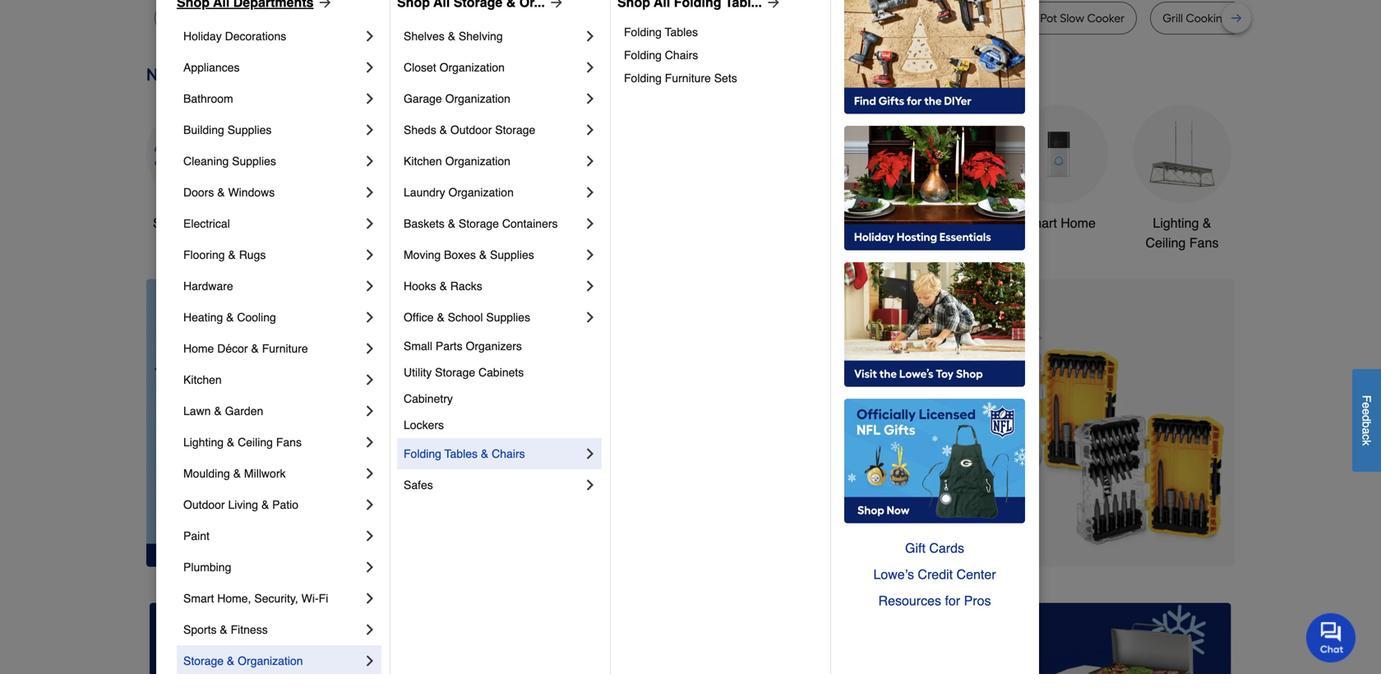 Task type: describe. For each thing, give the bounding box(es) containing it.
1 tools from the left
[[427, 215, 458, 231]]

chevron right image for closet organization
[[582, 59, 599, 76]]

chevron right image for hardware
[[362, 278, 378, 294]]

closet organization link
[[404, 52, 582, 83]]

baskets & storage containers
[[404, 217, 558, 230]]

chevron right image for lighting & ceiling fans
[[362, 434, 378, 451]]

triple
[[358, 11, 386, 25]]

scroll to item #5 image
[[914, 537, 954, 544]]

supplies up cleaning supplies
[[228, 123, 272, 137]]

folding tables link
[[624, 21, 819, 44]]

chat invite button image
[[1307, 613, 1357, 663]]

organization for laundry organization
[[449, 186, 514, 199]]

chevron right image for laundry organization
[[582, 184, 599, 201]]

home inside home décor & furniture link
[[183, 342, 214, 355]]

chevron right image for flooring & rugs
[[362, 247, 378, 263]]

& inside sports & fitness link
[[220, 623, 228, 637]]

organization for garage organization
[[445, 92, 511, 105]]

plumbing link
[[183, 552, 362, 583]]

1 horizontal spatial outdoor
[[451, 123, 492, 137]]

chevron right image for moulding & millwork
[[362, 466, 378, 482]]

& inside moving boxes & supplies link
[[479, 248, 487, 262]]

smart home, security, wi-fi link
[[183, 583, 362, 614]]

0 vertical spatial bathroom
[[183, 92, 233, 105]]

2 horizontal spatial arrow right image
[[1205, 423, 1221, 440]]

smart home
[[1022, 215, 1096, 231]]

instant pot
[[914, 11, 969, 25]]

home décor & furniture link
[[183, 333, 362, 364]]

f e e d b a c k button
[[1353, 369, 1382, 472]]

& inside the folding tables & chairs link
[[481, 447, 489, 461]]

2 cooker from the left
[[1088, 11, 1125, 25]]

laundry organization link
[[404, 177, 582, 208]]

baskets & storage containers link
[[404, 208, 582, 239]]

folding for folding tables
[[624, 25, 662, 39]]

grill cooking grate & warming rack
[[1163, 11, 1354, 25]]

hooks & racks link
[[404, 271, 582, 302]]

b
[[1361, 422, 1374, 428]]

supplies down containers
[[490, 248, 534, 262]]

& inside outdoor tools & equipment
[[851, 215, 860, 231]]

for
[[945, 593, 961, 609]]

cabinetry
[[404, 392, 453, 405]]

& inside storage & organization link
[[227, 655, 235, 668]]

& inside lighting & ceiling fans
[[1203, 215, 1212, 231]]

1 vertical spatial chairs
[[492, 447, 525, 461]]

building supplies link
[[183, 114, 362, 146]]

security,
[[254, 592, 298, 605]]

small parts organizers link
[[404, 333, 599, 359]]

christmas
[[536, 215, 595, 231]]

hooks
[[404, 280, 436, 293]]

decorations for holiday
[[225, 30, 286, 43]]

kitchen organization link
[[404, 146, 582, 177]]

0 horizontal spatial bathroom link
[[183, 83, 362, 114]]

outdoor tools & equipment link
[[763, 105, 862, 253]]

plumbing
[[183, 561, 231, 574]]

microwave
[[492, 11, 549, 25]]

building
[[183, 123, 224, 137]]

tables for folding tables
[[665, 25, 698, 39]]

folding for folding chairs
[[624, 49, 662, 62]]

folding tables & chairs
[[404, 447, 525, 461]]

shop these last-minute gifts. $99 or less. quantities are limited and won't last. image
[[146, 279, 412, 567]]

moulding
[[183, 467, 230, 480]]

0 horizontal spatial lighting & ceiling fans link
[[183, 427, 362, 458]]

chevron right image for storage & organization
[[362, 653, 378, 670]]

lawn & garden
[[183, 405, 263, 418]]

flooring
[[183, 248, 225, 262]]

home décor & furniture
[[183, 342, 308, 355]]

gift cards link
[[845, 535, 1026, 562]]

folding chairs link
[[624, 44, 819, 67]]

1 horizontal spatial lighting & ceiling fans
[[1146, 215, 1219, 250]]

a
[[1361, 428, 1374, 434]]

christmas decorations
[[531, 215, 601, 250]]

chevron right image for sports & fitness
[[362, 622, 378, 638]]

chevron right image for moving boxes & supplies
[[582, 247, 599, 263]]

deals
[[205, 215, 239, 231]]

holiday decorations
[[183, 30, 286, 43]]

2 slow from the left
[[1061, 11, 1085, 25]]

chevron right image for hooks & racks
[[582, 278, 599, 294]]

& inside the flooring & rugs link
[[228, 248, 236, 262]]

1 vertical spatial lighting & ceiling fans
[[183, 436, 302, 449]]

kitchen for kitchen organization
[[404, 155, 442, 168]]

smart for smart home, security, wi-fi
[[183, 592, 214, 605]]

flooring & rugs link
[[183, 239, 362, 271]]

chevron right image for lawn & garden
[[362, 403, 378, 419]]

visit the lowe's toy shop. image
[[845, 262, 1026, 387]]

shelves & shelving link
[[404, 21, 582, 52]]

f
[[1361, 395, 1374, 402]]

tools link
[[393, 105, 492, 233]]

sports & fitness
[[183, 623, 268, 637]]

countertop
[[552, 11, 612, 25]]

small
[[404, 340, 433, 353]]

home,
[[217, 592, 251, 605]]

1 horizontal spatial lighting & ceiling fans link
[[1133, 105, 1232, 253]]

scroll to item #2 image
[[792, 537, 832, 544]]

gift cards
[[906, 541, 965, 556]]

& inside hooks & racks link
[[440, 280, 447, 293]]

& inside baskets & storage containers link
[[448, 217, 456, 230]]

moulding & millwork link
[[183, 458, 362, 489]]

f e e d b a c k
[[1361, 395, 1374, 446]]

1 cooker from the left
[[416, 11, 454, 25]]

millwork
[[244, 467, 286, 480]]

cabinets
[[479, 366, 524, 379]]

organization down sports & fitness link
[[238, 655, 303, 668]]

lowe's credit center
[[874, 567, 996, 582]]

2 cooking from the left
[[1186, 11, 1230, 25]]

safes link
[[404, 470, 582, 501]]

electrical
[[183, 217, 230, 230]]

organization for closet organization
[[440, 61, 505, 74]]

doors & windows link
[[183, 177, 362, 208]]

small parts organizers
[[404, 340, 522, 353]]

& inside home décor & furniture link
[[251, 342, 259, 355]]

up to 35 percent off select small appliances. image
[[519, 603, 863, 674]]

appliances link
[[183, 52, 362, 83]]

folding for folding tables & chairs
[[404, 447, 442, 461]]

up to 50 percent off select tools and accessories. image
[[438, 279, 1235, 567]]

shop
[[153, 215, 184, 231]]

cleaning supplies
[[183, 155, 276, 168]]

1 slow from the left
[[389, 11, 414, 25]]

supplies up windows
[[232, 155, 276, 168]]

arrow right image
[[314, 0, 334, 11]]

0 horizontal spatial arrow right image
[[545, 0, 565, 11]]

shop all deals
[[153, 215, 239, 231]]

tools inside outdoor tools & equipment
[[817, 215, 847, 231]]

1 horizontal spatial furniture
[[665, 72, 711, 85]]

chevron right image for kitchen
[[362, 372, 378, 388]]

holiday hosting essentials. image
[[845, 126, 1026, 251]]

heating & cooling
[[183, 311, 276, 324]]

warming
[[1277, 11, 1326, 25]]

chevron right image for baskets & storage containers
[[582, 215, 599, 232]]

home inside smart home link
[[1061, 215, 1096, 231]]

school
[[448, 311, 483, 324]]

closet organization
[[404, 61, 505, 74]]

1 e from the top
[[1361, 402, 1374, 409]]

& inside sheds & outdoor storage link
[[440, 123, 447, 137]]

storage inside baskets & storage containers link
[[459, 217, 499, 230]]

safes
[[404, 479, 433, 492]]

organization for kitchen organization
[[445, 155, 511, 168]]

heating & cooling link
[[183, 302, 362, 333]]

electrical link
[[183, 208, 362, 239]]

grate
[[1233, 11, 1263, 25]]

credit
[[918, 567, 953, 582]]

folding furniture sets
[[624, 72, 738, 85]]

sheds & outdoor storage link
[[404, 114, 582, 146]]

chevron right image for kitchen organization
[[582, 153, 599, 169]]

pot for instant pot
[[953, 11, 969, 25]]

chevron right image for folding tables & chairs
[[582, 446, 599, 462]]

storage inside utility storage cabinets link
[[435, 366, 476, 379]]



Task type: locate. For each thing, give the bounding box(es) containing it.
folding down lockers
[[404, 447, 442, 461]]

baskets
[[404, 217, 445, 230]]

1 vertical spatial ceiling
[[238, 436, 273, 449]]

2 vertical spatial outdoor
[[183, 498, 225, 512]]

storage down parts
[[435, 366, 476, 379]]

0 horizontal spatial kitchen
[[183, 373, 222, 387]]

organization down sheds & outdoor storage
[[445, 155, 511, 168]]

folding furniture sets link
[[624, 67, 819, 90]]

chairs up folding furniture sets
[[665, 49, 699, 62]]

0 horizontal spatial bathroom
[[183, 92, 233, 105]]

crock
[[759, 11, 790, 25], [1007, 11, 1038, 25]]

0 vertical spatial tables
[[665, 25, 698, 39]]

1 horizontal spatial smart
[[1022, 215, 1058, 231]]

0 vertical spatial home
[[1061, 215, 1096, 231]]

utility storage cabinets
[[404, 366, 524, 379]]

chevron right image for home décor & furniture
[[362, 341, 378, 357]]

0 horizontal spatial crock
[[759, 11, 790, 25]]

1 vertical spatial lighting & ceiling fans link
[[183, 427, 362, 458]]

smart for smart home
[[1022, 215, 1058, 231]]

1 vertical spatial outdoor
[[766, 215, 813, 231]]

1 vertical spatial kitchen
[[183, 373, 222, 387]]

0 vertical spatial fans
[[1190, 235, 1219, 250]]

laundry
[[404, 186, 445, 199]]

1 horizontal spatial kitchen
[[404, 155, 442, 168]]

lowe's
[[874, 567, 915, 582]]

& inside outdoor living & patio link
[[262, 498, 269, 512]]

0 horizontal spatial slow
[[389, 11, 414, 25]]

folding for folding furniture sets
[[624, 72, 662, 85]]

paint link
[[183, 521, 362, 552]]

decorations for christmas
[[531, 235, 601, 250]]

building supplies
[[183, 123, 272, 137]]

utility
[[404, 366, 432, 379]]

0 vertical spatial chairs
[[665, 49, 699, 62]]

storage inside sheds & outdoor storage link
[[495, 123, 536, 137]]

chevron right image for office & school supplies
[[582, 309, 599, 326]]

0 horizontal spatial ceiling
[[238, 436, 273, 449]]

scroll to item #4 image
[[875, 537, 914, 544]]

slow
[[389, 11, 414, 25], [1061, 11, 1085, 25]]

center
[[957, 567, 996, 582]]

storage up 'moving boxes & supplies'
[[459, 217, 499, 230]]

0 horizontal spatial cooking
[[812, 11, 856, 25]]

1 horizontal spatial tools
[[817, 215, 847, 231]]

& inside 'lawn & garden' link
[[214, 405, 222, 418]]

office & school supplies link
[[404, 302, 582, 333]]

chevron right image for smart home, security, wi-fi
[[362, 591, 378, 607]]

paint
[[183, 530, 210, 543]]

& inside the moulding & millwork link
[[233, 467, 241, 480]]

chevron right image
[[362, 28, 378, 44], [582, 28, 599, 44], [362, 59, 378, 76], [582, 59, 599, 76], [362, 90, 378, 107], [582, 90, 599, 107], [362, 122, 378, 138], [582, 122, 599, 138], [362, 153, 378, 169], [582, 184, 599, 201], [582, 215, 599, 232], [362, 309, 378, 326], [582, 309, 599, 326], [362, 341, 378, 357], [362, 403, 378, 419], [362, 434, 378, 451], [582, 446, 599, 462], [582, 477, 599, 493], [362, 497, 378, 513], [362, 528, 378, 544], [362, 591, 378, 607], [362, 622, 378, 638], [362, 653, 378, 670]]

chevron right image for outdoor living & patio
[[362, 497, 378, 513]]

get up to 2 free select tools or batteries when you buy 1 with select purchases. image
[[150, 603, 493, 674]]

garage organization link
[[404, 83, 582, 114]]

kitchen up lawn
[[183, 373, 222, 387]]

tables up folding chairs
[[665, 25, 698, 39]]

1 vertical spatial tables
[[445, 447, 478, 461]]

kitchen
[[404, 155, 442, 168], [183, 373, 222, 387]]

chevron right image for building supplies
[[362, 122, 378, 138]]

& inside the shelves & shelving link
[[448, 30, 456, 43]]

0 horizontal spatial decorations
[[225, 30, 286, 43]]

& inside doors & windows link
[[217, 186, 225, 199]]

chairs down "lockers" "link"
[[492, 447, 525, 461]]

1 vertical spatial bathroom
[[907, 215, 965, 231]]

chevron right image for paint
[[362, 528, 378, 544]]

wi-
[[302, 592, 319, 605]]

0 vertical spatial kitchen
[[404, 155, 442, 168]]

pot for crock pot cooking pot
[[793, 11, 810, 25]]

1 horizontal spatial chairs
[[665, 49, 699, 62]]

moving
[[404, 248, 441, 262]]

1 crock from the left
[[759, 11, 790, 25]]

cooker
[[416, 11, 454, 25], [1088, 11, 1125, 25]]

organization up baskets & storage containers
[[449, 186, 514, 199]]

1 vertical spatial fans
[[276, 436, 302, 449]]

chevron right image for plumbing
[[362, 559, 378, 576]]

garden
[[225, 405, 263, 418]]

0 horizontal spatial home
[[183, 342, 214, 355]]

garage
[[404, 92, 442, 105]]

decorations down christmas
[[531, 235, 601, 250]]

chairs
[[665, 49, 699, 62], [492, 447, 525, 461]]

cooker left grill
[[1088, 11, 1125, 25]]

0 horizontal spatial fans
[[276, 436, 302, 449]]

3 pot from the left
[[953, 11, 969, 25]]

folding tables & chairs link
[[404, 438, 582, 470]]

0 horizontal spatial lighting
[[183, 436, 224, 449]]

1 horizontal spatial bathroom link
[[887, 105, 985, 233]]

windows
[[228, 186, 275, 199]]

crock for crock pot slow cooker
[[1007, 11, 1038, 25]]

1 horizontal spatial ceiling
[[1146, 235, 1186, 250]]

0 horizontal spatial outdoor
[[183, 498, 225, 512]]

1 horizontal spatial crock
[[1007, 11, 1038, 25]]

microwave countertop
[[492, 11, 612, 25]]

rack
[[1328, 11, 1354, 25]]

organization inside 'link'
[[440, 61, 505, 74]]

chevron right image for heating & cooling
[[362, 309, 378, 326]]

hooks & racks
[[404, 280, 483, 293]]

folding down folding tables
[[624, 49, 662, 62]]

0 horizontal spatial tables
[[445, 447, 478, 461]]

cooling
[[237, 311, 276, 324]]

1 horizontal spatial home
[[1061, 215, 1096, 231]]

chevron right image for garage organization
[[582, 90, 599, 107]]

e up b
[[1361, 409, 1374, 415]]

living
[[228, 498, 258, 512]]

tables down arrow left image at the left bottom
[[445, 447, 478, 461]]

sets
[[715, 72, 738, 85]]

organization down shelving
[[440, 61, 505, 74]]

triple slow cooker
[[358, 11, 454, 25]]

& inside office & school supplies link
[[437, 311, 445, 324]]

0 horizontal spatial lighting & ceiling fans
[[183, 436, 302, 449]]

k
[[1361, 440, 1374, 446]]

0 vertical spatial lighting & ceiling fans link
[[1133, 105, 1232, 253]]

storage down garage organization link
[[495, 123, 536, 137]]

2 tools from the left
[[817, 215, 847, 231]]

c
[[1361, 434, 1374, 440]]

arrow right image
[[545, 0, 565, 11], [762, 0, 782, 11], [1205, 423, 1221, 440]]

organizers
[[466, 340, 522, 353]]

officially licensed n f l gifts. shop now. image
[[845, 399, 1026, 524]]

chevron right image for holiday decorations
[[362, 28, 378, 44]]

1 horizontal spatial decorations
[[531, 235, 601, 250]]

boxes
[[444, 248, 476, 262]]

lowe's credit center link
[[845, 562, 1026, 588]]

resources for pros
[[879, 593, 991, 609]]

hardware
[[183, 280, 233, 293]]

1 horizontal spatial bathroom
[[907, 215, 965, 231]]

2 crock from the left
[[1007, 11, 1038, 25]]

moving boxes & supplies
[[404, 248, 534, 262]]

1 horizontal spatial cooking
[[1186, 11, 1230, 25]]

laundry organization
[[404, 186, 514, 199]]

sports & fitness link
[[183, 614, 362, 646]]

2 horizontal spatial outdoor
[[766, 215, 813, 231]]

crock for crock pot cooking pot
[[759, 11, 790, 25]]

utility storage cabinets link
[[404, 359, 599, 386]]

storage inside storage & organization link
[[183, 655, 224, 668]]

folding
[[624, 25, 662, 39], [624, 49, 662, 62], [624, 72, 662, 85], [404, 447, 442, 461]]

sports
[[183, 623, 217, 637]]

1 pot from the left
[[793, 11, 810, 25]]

1 vertical spatial lighting
[[183, 436, 224, 449]]

decorations
[[225, 30, 286, 43], [531, 235, 601, 250]]

folding tables
[[624, 25, 698, 39]]

closet
[[404, 61, 436, 74]]

furniture up kitchen link
[[262, 342, 308, 355]]

1 horizontal spatial fans
[[1190, 235, 1219, 250]]

tools down laundry organization in the left top of the page
[[427, 215, 458, 231]]

ceiling
[[1146, 235, 1186, 250], [238, 436, 273, 449]]

1 horizontal spatial arrow right image
[[762, 0, 782, 11]]

crock up the folding chairs link
[[759, 11, 790, 25]]

fi
[[319, 592, 328, 605]]

gift
[[906, 541, 926, 556]]

0 vertical spatial outdoor
[[451, 123, 492, 137]]

outdoor living & patio link
[[183, 489, 362, 521]]

4 pot from the left
[[1041, 11, 1058, 25]]

outdoor up the 'kitchen organization'
[[451, 123, 492, 137]]

chevron right image for shelves & shelving
[[582, 28, 599, 44]]

crock right instant pot
[[1007, 11, 1038, 25]]

0 horizontal spatial furniture
[[262, 342, 308, 355]]

organization up sheds & outdoor storage
[[445, 92, 511, 105]]

up to 30 percent off select grills and accessories. image
[[889, 603, 1232, 674]]

0 horizontal spatial cooker
[[416, 11, 454, 25]]

decorations up appliances link
[[225, 30, 286, 43]]

storage down sports at the bottom left of the page
[[183, 655, 224, 668]]

crock pot slow cooker
[[1007, 11, 1125, 25]]

kitchen organization
[[404, 155, 511, 168]]

chevron right image for doors & windows
[[362, 184, 378, 201]]

folding down folding chairs
[[624, 72, 662, 85]]

arrow left image
[[452, 423, 469, 440]]

2 e from the top
[[1361, 409, 1374, 415]]

tools
[[427, 215, 458, 231], [817, 215, 847, 231]]

chevron right image for cleaning supplies
[[362, 153, 378, 169]]

2 pot from the left
[[859, 11, 876, 25]]

tables for folding tables & chairs
[[445, 447, 478, 461]]

racks
[[451, 280, 483, 293]]

sheds & outdoor storage
[[404, 123, 536, 137]]

doors & windows
[[183, 186, 275, 199]]

folding up folding chairs
[[624, 25, 662, 39]]

lighting & ceiling fans
[[1146, 215, 1219, 250], [183, 436, 302, 449]]

bathroom
[[183, 92, 233, 105], [907, 215, 965, 231]]

cooker up shelves
[[416, 11, 454, 25]]

0 horizontal spatial chairs
[[492, 447, 525, 461]]

1 horizontal spatial tables
[[665, 25, 698, 39]]

0 horizontal spatial tools
[[427, 215, 458, 231]]

new deals every day during 25 days of deals image
[[146, 61, 1235, 88]]

1 vertical spatial home
[[183, 342, 214, 355]]

0 vertical spatial smart
[[1022, 215, 1058, 231]]

1 cooking from the left
[[812, 11, 856, 25]]

chevron right image for bathroom
[[362, 90, 378, 107]]

cards
[[930, 541, 965, 556]]

outdoor down moulding
[[183, 498, 225, 512]]

& inside the heating & cooling link
[[226, 311, 234, 324]]

0 horizontal spatial smart
[[183, 592, 214, 605]]

all
[[187, 215, 201, 231]]

1 vertical spatial decorations
[[531, 235, 601, 250]]

lighting & ceiling fans link
[[1133, 105, 1232, 253], [183, 427, 362, 458]]

0 vertical spatial decorations
[[225, 30, 286, 43]]

furniture down folding chairs
[[665, 72, 711, 85]]

0 vertical spatial lighting
[[1153, 215, 1200, 231]]

chevron right image for electrical
[[362, 215, 378, 232]]

lighting
[[1153, 215, 1200, 231], [183, 436, 224, 449]]

chevron right image for sheds & outdoor storage
[[582, 122, 599, 138]]

garage organization
[[404, 92, 511, 105]]

chevron right image for safes
[[582, 477, 599, 493]]

instant
[[914, 11, 950, 25]]

outdoor for outdoor living & patio
[[183, 498, 225, 512]]

1 horizontal spatial cooker
[[1088, 11, 1125, 25]]

moving boxes & supplies link
[[404, 239, 582, 271]]

cabinetry link
[[404, 386, 599, 412]]

outdoor up equipment
[[766, 215, 813, 231]]

parts
[[436, 340, 463, 353]]

chevron right image
[[582, 153, 599, 169], [362, 184, 378, 201], [362, 215, 378, 232], [362, 247, 378, 263], [582, 247, 599, 263], [362, 278, 378, 294], [582, 278, 599, 294], [362, 372, 378, 388], [362, 466, 378, 482], [362, 559, 378, 576]]

heating
[[183, 311, 223, 324]]

find gifts for the diyer. image
[[845, 0, 1026, 114]]

kitchen for kitchen
[[183, 373, 222, 387]]

lockers
[[404, 419, 444, 432]]

kitchen up the laundry
[[404, 155, 442, 168]]

pot for crock pot slow cooker
[[1041, 11, 1058, 25]]

1 vertical spatial smart
[[183, 592, 214, 605]]

0 vertical spatial lighting & ceiling fans
[[1146, 215, 1219, 250]]

e up d
[[1361, 402, 1374, 409]]

outdoor for outdoor tools & equipment
[[766, 215, 813, 231]]

1 horizontal spatial lighting
[[1153, 215, 1200, 231]]

office
[[404, 311, 434, 324]]

supplies up small parts organizers link
[[486, 311, 531, 324]]

sheds
[[404, 123, 437, 137]]

chevron right image for appliances
[[362, 59, 378, 76]]

1 horizontal spatial slow
[[1061, 11, 1085, 25]]

0 vertical spatial ceiling
[[1146, 235, 1186, 250]]

tools up equipment
[[817, 215, 847, 231]]

1 vertical spatial furniture
[[262, 342, 308, 355]]

outdoor inside outdoor tools & equipment
[[766, 215, 813, 231]]

0 vertical spatial furniture
[[665, 72, 711, 85]]

décor
[[217, 342, 248, 355]]

smart
[[1022, 215, 1058, 231], [183, 592, 214, 605]]



Task type: vqa. For each thing, say whether or not it's contained in the screenshot.
2nd POT
yes



